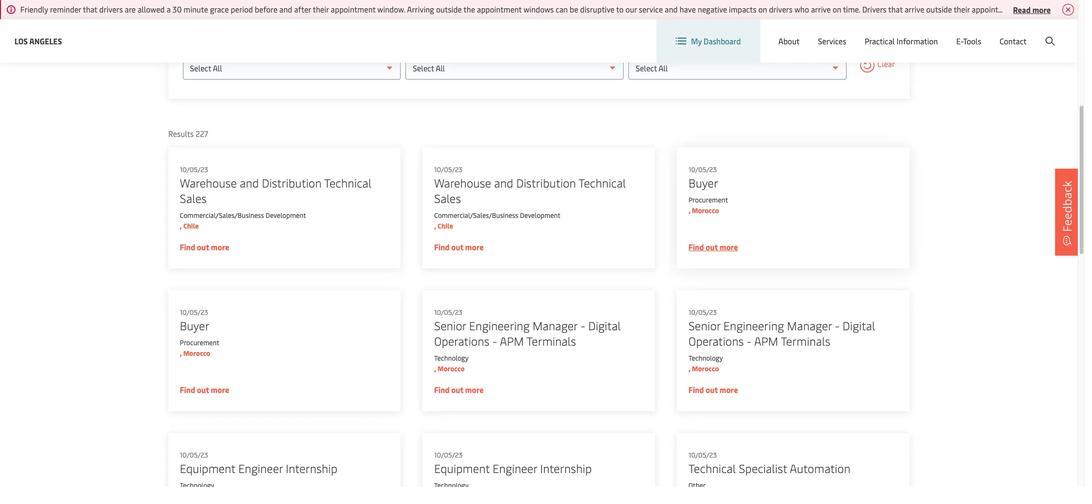 Task type: locate. For each thing, give the bounding box(es) containing it.
2 on from the left
[[833, 4, 841, 14]]

1 horizontal spatial drivers
[[769, 4, 793, 14]]

1 distribution from the left
[[262, 175, 322, 191]]

apm
[[500, 334, 524, 349], [754, 334, 778, 349]]

0 horizontal spatial engineering
[[469, 318, 530, 334]]

1 apm from the left
[[500, 334, 524, 349]]

2 operations from the left
[[689, 334, 744, 349]]

0 horizontal spatial 10/05/23 equipment engineer internship
[[180, 451, 340, 476]]

time.
[[843, 4, 860, 14]]

senior
[[434, 318, 466, 334], [689, 318, 721, 334]]

0 horizontal spatial engineer
[[238, 461, 283, 476]]

0 horizontal spatial arrive
[[811, 4, 831, 14]]

1 outside from the left
[[436, 4, 462, 14]]

outside left the
[[436, 4, 462, 14]]

2 horizontal spatial technical
[[689, 461, 736, 476]]

10/05/23 warehouse and distribution technical sales commercial/sales/business development , chile
[[180, 165, 372, 231], [434, 165, 626, 231]]

service
[[639, 4, 663, 14]]

sector
[[629, 1, 648, 11]]

0 vertical spatial procurement
[[689, 196, 728, 205]]

0 horizontal spatial apm
[[500, 334, 524, 349]]

grace
[[210, 4, 229, 14]]

0 horizontal spatial chile
[[183, 222, 199, 231]]

0 horizontal spatial sales
[[180, 191, 207, 206]]

0 horizontal spatial equipment
[[180, 461, 235, 476]]

engineering
[[469, 318, 530, 334], [723, 318, 784, 334]]

1 horizontal spatial manager
[[787, 318, 832, 334]]

1 horizontal spatial 10/05/23 warehouse and distribution technical sales commercial/sales/business development , chile
[[434, 165, 626, 231]]

2 terminals from the left
[[781, 334, 831, 349]]

appointment left window.
[[331, 4, 376, 14]]

1 horizontal spatial apm
[[754, 334, 778, 349]]

turn
[[1071, 4, 1085, 14]]

0 horizontal spatial warehouse
[[180, 175, 237, 191]]

internship
[[286, 461, 337, 476], [540, 461, 592, 476]]

0 vertical spatial 10/05/23 buyer procurement , morocco
[[689, 165, 728, 215]]

10/05/23 buyer procurement , morocco
[[689, 165, 728, 215], [180, 308, 219, 358]]

10/05/23
[[180, 165, 208, 174], [434, 165, 463, 174], [689, 165, 717, 174], [180, 308, 208, 317], [434, 308, 463, 317], [689, 308, 717, 317], [180, 451, 208, 460], [434, 451, 463, 460], [689, 451, 717, 460]]

2 internship from the left
[[540, 461, 592, 476]]

be right will
[[1061, 4, 1069, 14]]

1 horizontal spatial buyer
[[689, 175, 718, 191]]

be right can
[[570, 4, 578, 14]]

out
[[197, 242, 209, 252], [451, 242, 464, 252], [706, 242, 718, 252], [197, 385, 209, 395], [451, 385, 464, 395], [706, 385, 718, 395]]

1 horizontal spatial distribution
[[516, 175, 576, 191]]

technical
[[324, 175, 372, 191], [579, 175, 626, 191], [689, 461, 736, 476]]

2 manager from the left
[[787, 318, 832, 334]]

0 vertical spatial buyer
[[689, 175, 718, 191]]

0 horizontal spatial location
[[629, 46, 655, 56]]

e-tools button
[[956, 19, 981, 63]]

development
[[266, 211, 306, 220], [520, 211, 560, 220]]

0 horizontal spatial development
[[266, 211, 306, 220]]

2 senior from the left
[[689, 318, 721, 334]]

contact
[[1000, 36, 1027, 46]]

0 horizontal spatial internship
[[286, 461, 337, 476]]

1 horizontal spatial on
[[833, 4, 841, 14]]

1 drivers from the left
[[99, 4, 123, 14]]

0 horizontal spatial on
[[758, 4, 767, 14]]

appointment right the
[[477, 4, 522, 14]]

their
[[313, 4, 329, 14], [954, 4, 970, 14]]

1 vertical spatial buyer
[[180, 318, 209, 334]]

0 horizontal spatial technology
[[434, 354, 469, 363]]

2 equipment from the left
[[434, 461, 490, 476]]

operations
[[434, 334, 490, 349], [689, 334, 744, 349]]

0 horizontal spatial 10/05/23 senior engineering manager - digital operations - apm terminals technology , morocco
[[434, 308, 621, 374]]

2 10/05/23 warehouse and distribution technical sales commercial/sales/business development , chile from the left
[[434, 165, 626, 231]]

0 horizontal spatial terminals
[[526, 334, 576, 349]]

2 their from the left
[[954, 4, 970, 14]]

1 equipment from the left
[[180, 461, 235, 476]]

on
[[758, 4, 767, 14], [833, 4, 841, 14]]

0 horizontal spatial operations
[[434, 334, 490, 349]]

results
[[168, 128, 194, 139]]

1 horizontal spatial location
[[831, 28, 861, 39]]

0 horizontal spatial be
[[570, 4, 578, 14]]

1 sales from the left
[[180, 191, 207, 206]]

2 commercial/sales/business from the left
[[434, 211, 518, 220]]

1 vertical spatial location
[[629, 46, 655, 56]]

their up e- in the right of the page
[[954, 4, 970, 14]]

equipment
[[180, 461, 235, 476], [434, 461, 490, 476]]

global menu
[[892, 28, 936, 39]]

1 horizontal spatial their
[[954, 4, 970, 14]]

login / create account link
[[964, 19, 1060, 48]]

arrive
[[811, 4, 831, 14], [905, 4, 924, 14]]

login
[[982, 28, 1000, 39]]

our
[[626, 4, 637, 14]]

login / create account
[[982, 28, 1060, 39]]

manager
[[533, 318, 578, 334], [787, 318, 832, 334]]

that right drivers in the top right of the page
[[888, 4, 903, 14]]

1 on from the left
[[758, 4, 767, 14]]

1 horizontal spatial procurement
[[689, 196, 728, 205]]

switch location
[[806, 28, 861, 39]]

1 horizontal spatial outside
[[926, 4, 952, 14]]

practical information button
[[865, 19, 938, 63]]

los angeles
[[14, 35, 62, 46]]

on right impacts
[[758, 4, 767, 14]]

be
[[570, 4, 578, 14], [1061, 4, 1069, 14]]

drivers left who
[[769, 4, 793, 14]]

outside
[[436, 4, 462, 14], [926, 4, 952, 14]]

terminals
[[526, 334, 576, 349], [781, 334, 831, 349]]

morocco
[[692, 206, 719, 215], [183, 349, 210, 358], [438, 364, 465, 374], [692, 364, 719, 374]]

my
[[691, 36, 702, 46]]

arrive right who
[[811, 4, 831, 14]]

more
[[1032, 4, 1051, 15], [211, 242, 229, 252], [465, 242, 484, 252], [720, 242, 738, 252], [211, 385, 229, 395], [465, 385, 484, 395], [720, 385, 738, 395]]

chile
[[183, 222, 199, 231], [438, 222, 453, 231]]

0 horizontal spatial senior
[[434, 318, 466, 334]]

1 horizontal spatial 10/05/23 senior engineering manager - digital operations - apm terminals technology , morocco
[[689, 308, 875, 374]]

outside up menu
[[926, 4, 952, 14]]

2 technology from the left
[[689, 354, 723, 363]]

find
[[180, 242, 195, 252], [434, 242, 450, 252], [689, 242, 704, 252], [180, 385, 195, 395], [434, 385, 450, 395], [689, 385, 704, 395]]

1 horizontal spatial digital
[[843, 318, 875, 334]]

location
[[831, 28, 861, 39], [629, 46, 655, 56]]

arrive up global menu
[[905, 4, 924, 14]]

0 horizontal spatial buyer
[[180, 318, 209, 334]]

2 be from the left
[[1061, 4, 1069, 14]]

1 10/05/23 warehouse and distribution technical sales commercial/sales/business development , chile from the left
[[180, 165, 372, 231]]

1 horizontal spatial sales
[[434, 191, 461, 206]]

1 engineering from the left
[[469, 318, 530, 334]]

location down time. at the top right
[[831, 28, 861, 39]]

0 horizontal spatial appointment
[[331, 4, 376, 14]]

0 horizontal spatial procurement
[[180, 338, 219, 348]]

2 engineering from the left
[[723, 318, 784, 334]]

practical
[[865, 36, 895, 46]]

1 vertical spatial 10/05/23 buyer procurement , morocco
[[180, 308, 219, 358]]

location down service
[[629, 46, 655, 56]]

2 sales from the left
[[434, 191, 461, 206]]

drivers left "are"
[[99, 4, 123, 14]]

will
[[1047, 4, 1059, 14]]

can
[[556, 4, 568, 14]]

2 digital from the left
[[843, 318, 875, 334]]

1 horizontal spatial equipment
[[434, 461, 490, 476]]

1 digital from the left
[[588, 318, 621, 334]]

switch
[[806, 28, 829, 39]]

practical information
[[865, 36, 938, 46]]

friendly reminder that drivers are allowed a 30 minute grace period before and after their appointment window. arriving outside the appointment windows can be disruptive to our service and have negative impacts on drivers who arrive on time. drivers that arrive outside their appointment window will be turn
[[20, 4, 1085, 14]]

,
[[689, 206, 691, 215], [180, 222, 182, 231], [434, 222, 436, 231], [180, 349, 182, 358], [434, 364, 436, 374], [689, 364, 691, 374]]

/
[[1002, 28, 1005, 39]]

1 that from the left
[[83, 4, 97, 14]]

10/05/23 equipment engineer internship
[[180, 451, 340, 476], [434, 451, 595, 476]]

1 horizontal spatial operations
[[689, 334, 744, 349]]

1 horizontal spatial development
[[520, 211, 560, 220]]

1 internship from the left
[[286, 461, 337, 476]]

automation
[[790, 461, 851, 476]]

1 horizontal spatial that
[[888, 4, 903, 14]]

2 horizontal spatial appointment
[[972, 4, 1017, 14]]

1 horizontal spatial 10/05/23 equipment engineer internship
[[434, 451, 595, 476]]

1 horizontal spatial chile
[[438, 222, 453, 231]]

before
[[255, 4, 278, 14]]

0 horizontal spatial 10/05/23 warehouse and distribution technical sales commercial/sales/business development , chile
[[180, 165, 372, 231]]

0 horizontal spatial drivers
[[99, 4, 123, 14]]

1 horizontal spatial engineer
[[493, 461, 537, 476]]

1 horizontal spatial engineering
[[723, 318, 784, 334]]

specialist
[[739, 461, 787, 476]]

sales
[[180, 191, 207, 206], [434, 191, 461, 206]]

arriving
[[407, 4, 434, 14]]

1 horizontal spatial internship
[[540, 461, 592, 476]]

0 horizontal spatial commercial/sales/business
[[180, 211, 264, 220]]

on left time. at the top right
[[833, 4, 841, 14]]

distribution
[[262, 175, 322, 191], [516, 175, 576, 191]]

0 horizontal spatial distribution
[[262, 175, 322, 191]]

10/05/23 senior engineering manager - digital operations - apm terminals technology , morocco
[[434, 308, 621, 374], [689, 308, 875, 374]]

10/05/23 technical specialist automation
[[689, 451, 851, 476]]

1 horizontal spatial terminals
[[781, 334, 831, 349]]

that right reminder
[[83, 4, 97, 14]]

2 distribution from the left
[[516, 175, 576, 191]]

2 drivers from the left
[[769, 4, 793, 14]]

0 horizontal spatial their
[[313, 4, 329, 14]]

1 development from the left
[[266, 211, 306, 220]]

1 horizontal spatial appointment
[[477, 4, 522, 14]]

0 horizontal spatial manager
[[533, 318, 578, 334]]

tools
[[963, 36, 981, 46]]

0 vertical spatial location
[[831, 28, 861, 39]]

1 operations from the left
[[434, 334, 490, 349]]

services
[[818, 36, 846, 46]]

1 10/05/23 senior engineering manager - digital operations - apm terminals technology , morocco from the left
[[434, 308, 621, 374]]

appointment up the login
[[972, 4, 1017, 14]]

1 horizontal spatial technology
[[689, 354, 723, 363]]

technology
[[434, 354, 469, 363], [689, 354, 723, 363]]

about button
[[779, 19, 800, 63]]

0 horizontal spatial digital
[[588, 318, 621, 334]]

1 horizontal spatial warehouse
[[434, 175, 491, 191]]

1 warehouse from the left
[[180, 175, 237, 191]]

0 horizontal spatial outside
[[436, 4, 462, 14]]

1 manager from the left
[[533, 318, 578, 334]]

engineer
[[238, 461, 283, 476], [493, 461, 537, 476]]

1 horizontal spatial technical
[[579, 175, 626, 191]]

-
[[581, 318, 585, 334], [835, 318, 840, 334], [492, 334, 497, 349], [747, 334, 752, 349]]

0 horizontal spatial that
[[83, 4, 97, 14]]

1 horizontal spatial be
[[1061, 4, 1069, 14]]

procurement
[[689, 196, 728, 205], [180, 338, 219, 348]]

and
[[279, 4, 292, 14], [665, 4, 678, 14], [240, 175, 259, 191], [494, 175, 513, 191]]

find out more
[[180, 242, 229, 252], [434, 242, 484, 252], [689, 242, 738, 252], [180, 385, 229, 395], [434, 385, 484, 395], [689, 385, 738, 395]]

1 commercial/sales/business from the left
[[180, 211, 264, 220]]

their right after
[[313, 4, 329, 14]]

1 horizontal spatial arrive
[[905, 4, 924, 14]]

a
[[167, 4, 171, 14]]

1 horizontal spatial senior
[[689, 318, 721, 334]]

1 horizontal spatial commercial/sales/business
[[434, 211, 518, 220]]

0 horizontal spatial 10/05/23 buyer procurement , morocco
[[180, 308, 219, 358]]

clear
[[877, 58, 895, 69]]



Task type: describe. For each thing, give the bounding box(es) containing it.
services button
[[818, 19, 846, 63]]

window
[[1018, 4, 1045, 14]]

my dashboard button
[[676, 19, 741, 63]]

2 engineer from the left
[[493, 461, 537, 476]]

information
[[897, 36, 938, 46]]

read more button
[[1013, 3, 1051, 15]]

results 227
[[168, 128, 208, 139]]

1 10/05/23 equipment engineer internship from the left
[[180, 451, 340, 476]]

1 their from the left
[[313, 4, 329, 14]]

0 horizontal spatial technical
[[324, 175, 372, 191]]

2 arrive from the left
[[905, 4, 924, 14]]

1 engineer from the left
[[238, 461, 283, 476]]

read
[[1013, 4, 1031, 15]]

2 chile from the left
[[438, 222, 453, 231]]

allowed
[[138, 4, 165, 14]]

read more
[[1013, 4, 1051, 15]]

minute
[[184, 4, 208, 14]]

feedback button
[[1055, 169, 1079, 256]]

contact button
[[1000, 19, 1027, 63]]

are
[[125, 4, 136, 14]]

1 arrive from the left
[[811, 4, 831, 14]]

global menu button
[[871, 19, 945, 48]]

my dashboard
[[691, 36, 741, 46]]

30
[[173, 4, 182, 14]]

about
[[779, 36, 800, 46]]

dashboard
[[704, 36, 741, 46]]

menu
[[916, 28, 936, 39]]

1 be from the left
[[570, 4, 578, 14]]

1 horizontal spatial 10/05/23 buyer procurement , morocco
[[689, 165, 728, 215]]

the
[[464, 4, 475, 14]]

227
[[196, 128, 208, 139]]

2 appointment from the left
[[477, 4, 522, 14]]

2 apm from the left
[[754, 334, 778, 349]]

e-tools
[[956, 36, 981, 46]]

3 appointment from the left
[[972, 4, 1017, 14]]

clear button
[[860, 58, 895, 74]]

2 10/05/23 equipment engineer internship from the left
[[434, 451, 595, 476]]

angeles
[[29, 35, 62, 46]]

more inside read more button
[[1032, 4, 1051, 15]]

los angeles link
[[14, 35, 62, 47]]

1 vertical spatial procurement
[[180, 338, 219, 348]]

negative
[[698, 4, 727, 14]]

1 senior from the left
[[434, 318, 466, 334]]

have
[[680, 4, 696, 14]]

e-
[[956, 36, 963, 46]]

2 outside from the left
[[926, 4, 952, 14]]

friendly
[[20, 4, 48, 14]]

create
[[1007, 28, 1029, 39]]

after
[[294, 4, 311, 14]]

2 that from the left
[[888, 4, 903, 14]]

close alert image
[[1062, 4, 1074, 15]]

1 technology from the left
[[434, 354, 469, 363]]

reminder
[[50, 4, 81, 14]]

period
[[231, 4, 253, 14]]

2 10/05/23 senior engineering manager - digital operations - apm terminals technology , morocco from the left
[[689, 308, 875, 374]]

feedback
[[1059, 181, 1075, 232]]

1 appointment from the left
[[331, 4, 376, 14]]

technical inside 10/05/23 technical specialist automation
[[689, 461, 736, 476]]

2 warehouse from the left
[[434, 175, 491, 191]]

los
[[14, 35, 28, 46]]

who
[[795, 4, 809, 14]]

impacts
[[729, 4, 757, 14]]

account
[[1031, 28, 1060, 39]]

drivers
[[862, 4, 887, 14]]

text search text field
[[183, 12, 624, 35]]

10/05/23 inside 10/05/23 technical specialist automation
[[689, 451, 717, 460]]

global
[[892, 28, 914, 39]]

windows
[[524, 4, 554, 14]]

1 terminals from the left
[[526, 334, 576, 349]]

switch location button
[[791, 28, 861, 39]]

1 chile from the left
[[183, 222, 199, 231]]

to
[[616, 4, 624, 14]]

disruptive
[[580, 4, 615, 14]]

window.
[[377, 4, 405, 14]]

2 development from the left
[[520, 211, 560, 220]]



Task type: vqa. For each thing, say whether or not it's contained in the screenshot.
second 230182785 from the bottom of the page
no



